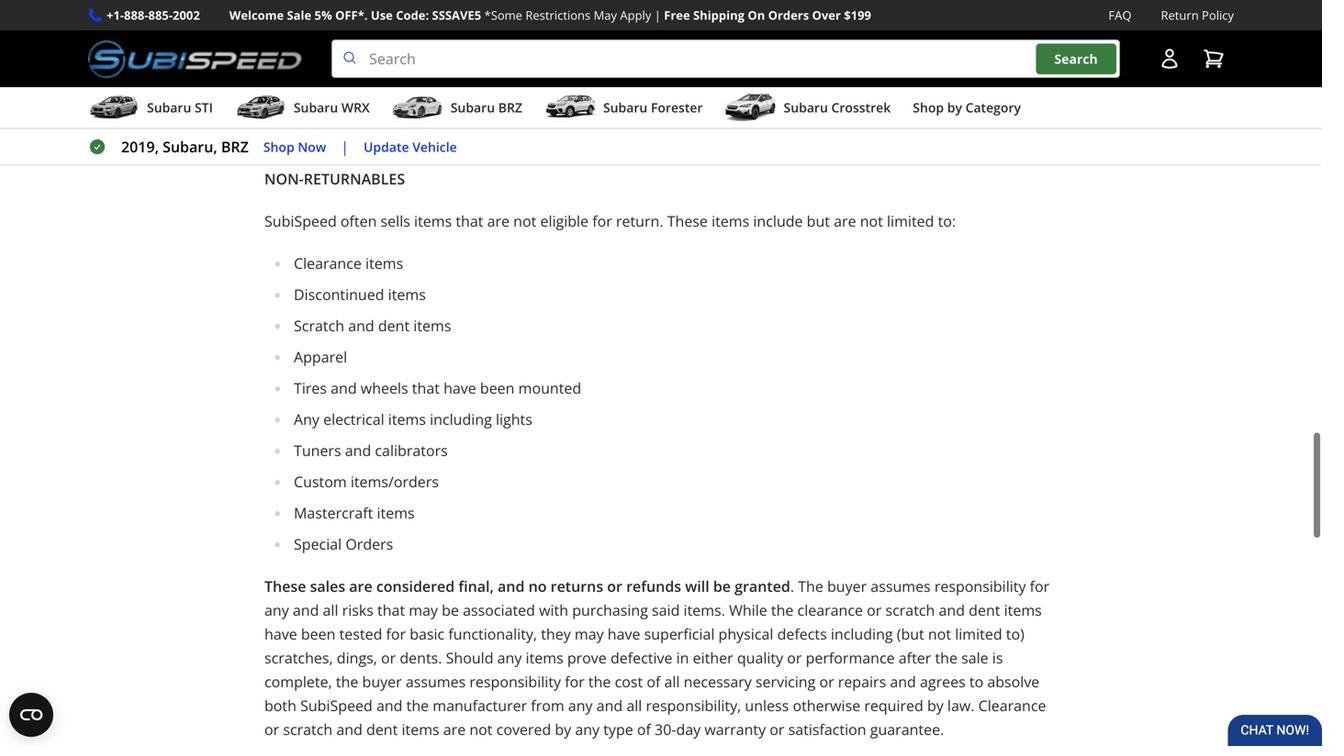 Task type: describe. For each thing, give the bounding box(es) containing it.
are up risks
[[349, 577, 373, 597]]

quality
[[738, 649, 784, 668]]

prove
[[568, 649, 607, 668]]

items down items/orders
[[377, 504, 415, 523]]

calibrators
[[375, 441, 448, 461]]

1 horizontal spatial orders
[[769, 7, 810, 23]]

0 horizontal spatial may
[[409, 601, 438, 621]]

that inside . the buyer assumes responsibility for any and all risks that may be associated with purchasing said items. while the clearance or scratch and dent items have been tested for basic functionality, they may have superficial physical defects including (but not limited to) scratches, dings, or dents. should any items prove defective in either quality or performance after the sale is complete, the buyer assumes responsibility for the cost of all necessary servicing or repairs and agrees to absolve both subispeed and the manufacturer from any and all responsibility, unless otherwise required by law. clearance or scratch and dent items are not covered by any type of 30-day warranty or satisfaction guarantee.
[[378, 601, 405, 621]]

1 horizontal spatial be
[[623, 30, 640, 49]]

2019,
[[121, 137, 159, 157]]

subispeed inside . the buyer assumes responsibility for any and all risks that may be associated with purchasing said items. while the clearance or scratch and dent items have been tested for basic functionality, they may have superficial physical defects including (but not limited to) scratches, dings, or dents. should any items prove defective in either quality or performance after the sale is complete, the buyer assumes responsibility for the cost of all necessary servicing or repairs and agrees to absolve both subispeed and the manufacturer from any and all responsibility, unless otherwise required by law. clearance or scratch and dent items are not covered by any type of 30-day warranty or satisfaction guarantee.
[[300, 696, 373, 716]]

is inside . the buyer assumes responsibility for any and all risks that may be associated with purchasing said items. while the clearance or scratch and dent items have been tested for basic functionality, they may have superficial physical defects including (but not limited to) scratches, dings, or dents. should any items prove defective in either quality or performance after the sale is complete, the buyer assumes responsibility for the cost of all necessary servicing or repairs and agrees to absolve both subispeed and the manufacturer from any and all responsibility, unless otherwise required by law. clearance or scratch and dent items are not covered by any type of 30-day warranty or satisfaction guarantee.
[[993, 649, 1004, 668]]

superficial
[[645, 625, 715, 645]]

or down off*.
[[345, 30, 360, 49]]

tested
[[340, 625, 383, 645]]

tuning
[[841, 30, 885, 49]]

items right the sells
[[414, 211, 452, 231]]

and up electrical
[[331, 379, 357, 398]]

update vehicle
[[364, 138, 457, 155]]

agrees
[[921, 673, 966, 692]]

returnables
[[304, 169, 405, 189]]

. the buyer assumes responsibility for any and all risks that may be associated with purchasing said items. while the clearance or scratch and dent items have been tested for basic functionality, they may have superficial physical defects including (but not limited to) scratches, dings, or dents. should any items prove defective in either quality or performance after the sale is complete, the buyer assumes responsibility for the cost of all necessary servicing or repairs and agrees to absolve both subispeed and the manufacturer from any and all responsibility, unless otherwise required by law. clearance or scratch and dent items are not covered by any type of 30-day warranty or satisfaction guarantee.
[[265, 577, 1050, 740]]

0 horizontal spatial assumes
[[406, 673, 466, 692]]

0 vertical spatial with
[[442, 30, 471, 49]]

forester
[[651, 99, 703, 116]]

discontinued items
[[294, 285, 426, 305]]

885-
[[148, 7, 173, 23]]

or inside the "for more information regarding our refund or freight refund policy, please refer to the product refunds section below."
[[564, 103, 579, 123]]

are right the but
[[834, 211, 857, 231]]

1 refund from the left
[[514, 103, 560, 123]]

purchasing
[[573, 601, 648, 621]]

special
[[294, 535, 342, 555]]

items up tires and wheels that have been mounted
[[414, 316, 452, 336]]

any up scratches,
[[265, 601, 289, 621]]

said
[[652, 601, 680, 621]]

your
[[572, 61, 603, 81]]

required
[[865, 696, 924, 716]]

apparel
[[294, 347, 347, 367]]

eligible
[[541, 211, 589, 231]]

1 horizontal spatial have
[[444, 379, 477, 398]]

sale
[[962, 649, 989, 668]]

the up agrees at the right bottom of the page
[[936, 649, 958, 668]]

file
[[889, 30, 909, 49]]

crosstrek
[[832, 99, 891, 116]]

or right dings,
[[381, 649, 396, 668]]

while
[[730, 601, 768, 621]]

welcome sale 5% off*. use code: sssave5 *some restrictions may apply | free shipping on orders over $199
[[229, 7, 872, 23]]

0 vertical spatial subispeed
[[265, 211, 337, 231]]

refunds
[[627, 577, 682, 597]]

update vehicle button
[[364, 137, 457, 158]]

packaging
[[480, 61, 549, 81]]

and up type
[[597, 696, 623, 716]]

the
[[799, 577, 824, 597]]

or right clearance
[[867, 601, 882, 621]]

mounted
[[519, 379, 582, 398]]

not right (but
[[929, 625, 952, 645]]

$199
[[844, 7, 872, 23]]

manufacturer
[[433, 696, 527, 716]]

faq
[[1109, 7, 1132, 23]]

1 vertical spatial scratch
[[283, 720, 333, 740]]

on
[[748, 7, 766, 23]]

do
[[294, 61, 313, 81]]

0 horizontal spatial including
[[430, 410, 492, 430]]

restrictions
[[526, 7, 591, 23]]

1 horizontal spatial |
[[655, 7, 661, 23]]

clearance items
[[294, 254, 403, 273]]

any
[[294, 410, 320, 430]]

special orders
[[294, 535, 393, 555]]

non-
[[265, 169, 304, 189]]

subaru brz button
[[392, 91, 523, 128]]

by inside 'dropdown button'
[[948, 99, 963, 116]]

shop for shop now
[[264, 138, 295, 155]]

law.
[[948, 696, 975, 716]]

these sales are considered final, and no returns or refunds will be granted
[[265, 577, 791, 597]]

not left eligible
[[514, 211, 537, 231]]

to inside . the buyer assumes responsibility for any and all risks that may be associated with purchasing said items. while the clearance or scratch and dent items have been tested for basic functionality, they may have superficial physical defects including (but not limited to) scratches, dings, or dents. should any items prove defective in either quality or performance after the sale is complete, the buyer assumes responsibility for the cost of all necessary servicing or repairs and agrees to absolve both subispeed and the manufacturer from any and all responsibility, unless otherwise required by law. clearance or scratch and dent items are not covered by any type of 30-day warranty or satisfaction guarantee.
[[970, 673, 984, 692]]

are left eligible
[[487, 211, 510, 231]]

30-
[[655, 720, 677, 740]]

items up scratch and dent items
[[388, 285, 426, 305]]

items up the discontinued items
[[366, 254, 403, 273]]

mastercraft items
[[294, 504, 415, 523]]

dents.
[[400, 649, 442, 668]]

or up "otherwise"
[[820, 673, 835, 692]]

basic
[[410, 625, 445, 645]]

subaru for subaru forester
[[604, 99, 648, 116]]

the down dings,
[[336, 673, 359, 692]]

guarantee.
[[871, 720, 945, 740]]

now
[[298, 138, 326, 155]]

(but
[[897, 625, 925, 645]]

0 vertical spatial assumes
[[871, 577, 931, 597]]

use
[[344, 61, 368, 81]]

custom items/orders
[[294, 472, 439, 492]]

and left the no
[[498, 577, 525, 597]]

returns
[[551, 577, 604, 597]]

day
[[677, 720, 701, 740]]

subaru crosstrek button
[[725, 91, 891, 128]]

button image
[[1159, 48, 1181, 70]]

0 horizontal spatial brz
[[221, 137, 249, 157]]

items up 'to)' at the right of page
[[1005, 601, 1043, 621]]

sssave5
[[432, 7, 482, 23]]

to:
[[939, 211, 956, 231]]

2 horizontal spatial have
[[608, 625, 641, 645]]

subaru forester
[[604, 99, 703, 116]]

return policy
[[1162, 7, 1235, 23]]

0 vertical spatial been
[[480, 379, 515, 398]]

considered
[[377, 577, 455, 597]]

items down manufacturer
[[402, 720, 440, 740]]

servicing
[[756, 673, 816, 692]]

items left the include
[[712, 211, 750, 231]]

0 vertical spatial dent
[[378, 316, 410, 336]]

1 horizontal spatial may
[[575, 625, 604, 645]]

responsibility,
[[646, 696, 742, 716]]

do not use manufacturer's packaging as your shipping container.
[[294, 61, 742, 81]]

off*.
[[335, 7, 368, 23]]

include
[[754, 211, 803, 231]]

been inside . the buyer assumes responsibility for any and all risks that may be associated with purchasing said items. while the clearance or scratch and dent items have been tested for basic functionality, they may have superficial physical defects including (but not limited to) scratches, dings, or dents. should any items prove defective in either quality or performance after the sale is complete, the buyer assumes responsibility for the cost of all necessary servicing or repairs and agrees to absolve both subispeed and the manufacturer from any and all responsibility, unless otherwise required by law. clearance or scratch and dent items are not covered by any type of 30-day warranty or satisfaction guarantee.
[[301, 625, 336, 645]]

or down both on the bottom left of page
[[265, 720, 279, 740]]

discontinued
[[294, 285, 384, 305]]

return.
[[616, 211, 664, 231]]

not right the but
[[861, 211, 884, 231]]

more
[[291, 103, 328, 123]]

necessary
[[684, 673, 752, 692]]

wrx
[[342, 99, 370, 116]]

sti
[[195, 99, 213, 116]]

be inside . the buyer assumes responsibility for any and all risks that may be associated with purchasing said items. while the clearance or scratch and dent items have been tested for basic functionality, they may have superficial physical defects including (but not limited to) scratches, dings, or dents. should any items prove defective in either quality or performance after the sale is complete, the buyer assumes responsibility for the cost of all necessary servicing or repairs and agrees to absolve both subispeed and the manufacturer from any and all responsibility, unless otherwise required by law. clearance or scratch and dent items are not covered by any type of 30-day warranty or satisfaction guarantee.
[[442, 601, 459, 621]]

1 vertical spatial these
[[265, 577, 306, 597]]

subaru for subaru sti
[[147, 99, 191, 116]]

and down electrical
[[345, 441, 371, 461]]

policy
[[1203, 7, 1235, 23]]

tuners and calibrators
[[294, 441, 448, 461]]

over
[[813, 7, 841, 23]]

0 vertical spatial is
[[913, 30, 924, 49]]

policy,
[[682, 103, 725, 123]]

in
[[677, 649, 689, 668]]

items down "they"
[[526, 649, 564, 668]]

and down sales
[[293, 601, 319, 621]]

items.
[[684, 601, 726, 621]]

and down dings,
[[337, 720, 363, 740]]

once
[[777, 30, 811, 49]]

including inside . the buyer assumes responsibility for any and all risks that may be associated with purchasing said items. while the clearance or scratch and dent items have been tested for basic functionality, they may have superficial physical defects including (but not limited to) scratches, dings, or dents. should any items prove defective in either quality or performance after the sale is complete, the buyer assumes responsibility for the cost of all necessary servicing or repairs and agrees to absolve both subispeed and the manufacturer from any and all responsibility, unless otherwise required by law. clearance or scratch and dent items are not covered by any type of 30-day warranty or satisfaction guarantee.
[[831, 625, 893, 645]]

sale
[[287, 7, 312, 23]]

2 vertical spatial dent
[[367, 720, 398, 740]]

tires and wheels that have been mounted
[[294, 379, 582, 398]]

cannot
[[572, 30, 619, 49]]

satisfaction
[[789, 720, 867, 740]]

the down "."
[[772, 601, 794, 621]]



Task type: locate. For each thing, give the bounding box(es) containing it.
0 horizontal spatial limited
[[887, 211, 935, 231]]

sent.
[[928, 30, 961, 49]]

any left type
[[575, 720, 600, 740]]

welcome
[[229, 7, 284, 23]]

0 vertical spatial may
[[409, 601, 438, 621]]

shop inside shop now link
[[264, 138, 295, 155]]

0 vertical spatial shop
[[913, 99, 945, 116]]

1 horizontal spatial clearance
[[979, 696, 1047, 716]]

0 horizontal spatial scratch
[[283, 720, 333, 740]]

subaru inside subaru brz 'dropdown button'
[[451, 99, 495, 116]]

brz inside subaru brz 'dropdown button'
[[499, 99, 523, 116]]

0 horizontal spatial be
[[442, 601, 459, 621]]

items up calibrators in the left of the page
[[388, 410, 426, 430]]

may
[[594, 7, 617, 23]]

2 horizontal spatial be
[[714, 577, 731, 597]]

assumes up (but
[[871, 577, 931, 597]]

0 vertical spatial by
[[948, 99, 963, 116]]

0 vertical spatial to
[[814, 103, 828, 123]]

1 horizontal spatial including
[[831, 625, 893, 645]]

1 subaru from the left
[[147, 99, 191, 116]]

subaru for subaru crosstrek
[[784, 99, 829, 116]]

any right from on the left bottom
[[568, 696, 593, 716]]

0 horizontal spatial clearance
[[294, 254, 362, 273]]

subaru crosstrek
[[784, 99, 891, 116]]

often
[[341, 211, 377, 231]]

0 vertical spatial clearance
[[294, 254, 362, 273]]

| right "now"
[[341, 137, 349, 157]]

0 horizontal spatial by
[[555, 720, 572, 740]]

shop for shop by category
[[913, 99, 945, 116]]

the down prove
[[589, 673, 611, 692]]

either
[[693, 649, 734, 668]]

0 vertical spatial |
[[655, 7, 661, 23]]

custom
[[294, 472, 347, 492]]

+1-888-885-2002
[[107, 7, 200, 23]]

subispeed often sells items that are not eligible for return. these items include but are not limited to:
[[265, 211, 956, 231]]

1 vertical spatial that
[[412, 379, 440, 398]]

tuners down 5%
[[294, 30, 341, 49]]

as
[[553, 61, 568, 81]]

absolve
[[988, 673, 1040, 692]]

1 horizontal spatial these
[[668, 211, 708, 231]]

the down dents.
[[407, 696, 429, 716]]

1 vertical spatial to
[[970, 673, 984, 692]]

with down sssave5
[[442, 30, 471, 49]]

1 vertical spatial dent
[[969, 601, 1001, 621]]

cost
[[615, 673, 643, 692]]

1 horizontal spatial is
[[993, 649, 1004, 668]]

refer
[[777, 103, 811, 123]]

not down manufacturer
[[470, 720, 493, 740]]

any down the functionality,
[[498, 649, 522, 668]]

refund
[[514, 103, 560, 123], [632, 103, 678, 123]]

2 vertical spatial that
[[378, 601, 405, 621]]

2 subaru from the left
[[294, 99, 338, 116]]

0 vertical spatial brz
[[499, 99, 523, 116]]

for
[[593, 211, 613, 231], [1030, 577, 1050, 597], [386, 625, 406, 645], [565, 673, 585, 692]]

1 horizontal spatial limited
[[956, 625, 1003, 645]]

and down dents.
[[377, 696, 403, 716]]

code:
[[396, 7, 429, 23]]

risks
[[342, 601, 374, 621]]

1 vertical spatial limited
[[956, 625, 1003, 645]]

2 horizontal spatial all
[[665, 673, 680, 692]]

been up scratches,
[[301, 625, 336, 645]]

subaru inside 'subaru crosstrek' dropdown button
[[784, 99, 829, 116]]

a subaru wrx thumbnail image image
[[235, 94, 287, 121]]

the inside the "for more information regarding our refund or freight refund policy, please refer to the product refunds section below."
[[832, 103, 855, 123]]

1 vertical spatial responsibility
[[470, 673, 561, 692]]

not
[[317, 61, 340, 81], [514, 211, 537, 231], [861, 211, 884, 231], [929, 625, 952, 645], [470, 720, 493, 740]]

1 vertical spatial orders
[[346, 535, 393, 555]]

or
[[345, 30, 360, 49], [564, 103, 579, 123], [608, 577, 623, 597], [867, 601, 882, 621], [381, 649, 396, 668], [788, 649, 802, 668], [820, 673, 835, 692], [265, 720, 279, 740], [770, 720, 785, 740]]

1 horizontal spatial brz
[[499, 99, 523, 116]]

a subaru sti thumbnail image image
[[88, 94, 140, 121]]

0 vertical spatial including
[[430, 410, 492, 430]]

responsibility up from on the left bottom
[[470, 673, 561, 692]]

of right cost
[[647, 673, 661, 692]]

1 tuners from the top
[[294, 30, 341, 49]]

dent down the discontinued items
[[378, 316, 410, 336]]

covered
[[497, 720, 551, 740]]

2 tuners from the top
[[294, 441, 341, 461]]

freight
[[583, 103, 628, 123]]

0 horizontal spatial refund
[[514, 103, 560, 123]]

physical
[[719, 625, 774, 645]]

2 horizontal spatial that
[[456, 211, 484, 231]]

1 vertical spatial brz
[[221, 137, 249, 157]]

1 horizontal spatial assumes
[[871, 577, 931, 597]]

with up "they"
[[539, 601, 569, 621]]

search input field
[[332, 40, 1121, 78]]

subaru for subaru brz
[[451, 99, 495, 116]]

scratch down both on the bottom left of page
[[283, 720, 333, 740]]

1 horizontal spatial responsibility
[[935, 577, 1027, 597]]

1 vertical spatial by
[[928, 696, 944, 716]]

1 horizontal spatial with
[[539, 601, 569, 621]]

a subaru crosstrek thumbnail image image
[[725, 94, 777, 121]]

apply
[[620, 7, 652, 23]]

subaru brz
[[451, 99, 523, 116]]

tuners for tuners and calibrators
[[294, 441, 341, 461]]

mastercraft
[[294, 504, 373, 523]]

buyer
[[828, 577, 867, 597], [362, 673, 402, 692]]

0 horizontal spatial with
[[442, 30, 471, 49]]

assumes down dents.
[[406, 673, 466, 692]]

0 vertical spatial be
[[623, 30, 640, 49]]

our
[[486, 103, 510, 123]]

0 horizontal spatial is
[[913, 30, 924, 49]]

0 horizontal spatial been
[[301, 625, 336, 645]]

clearance down absolve
[[979, 696, 1047, 716]]

2 vertical spatial all
[[627, 696, 642, 716]]

functionality,
[[449, 625, 537, 645]]

not right do
[[317, 61, 340, 81]]

associated
[[463, 601, 536, 621]]

1 horizontal spatial by
[[928, 696, 944, 716]]

wheels
[[361, 379, 408, 398]]

all down "in"
[[665, 673, 680, 692]]

a subaru forester thumbnail image image
[[545, 94, 596, 121]]

0 horizontal spatial shop
[[264, 138, 295, 155]]

clearance
[[798, 601, 864, 621]]

subaru for subaru wrx
[[294, 99, 338, 116]]

shop right product on the top right of page
[[913, 99, 945, 116]]

subaru wrx button
[[235, 91, 370, 128]]

1 vertical spatial |
[[341, 137, 349, 157]]

by down agrees at the right bottom of the page
[[928, 696, 944, 716]]

1 vertical spatial buyer
[[362, 673, 402, 692]]

by down from on the left bottom
[[555, 720, 572, 740]]

buyer up clearance
[[828, 577, 867, 597]]

return policy link
[[1162, 6, 1235, 25]]

1 horizontal spatial scratch
[[886, 601, 936, 621]]

with inside . the buyer assumes responsibility for any and all risks that may be associated with purchasing said items. while the clearance or scratch and dent items have been tested for basic functionality, they may have superficial physical defects including (but not limited to) scratches, dings, or dents. should any items prove defective in either quality or performance after the sale is complete, the buyer assumes responsibility for the cost of all necessary servicing or repairs and agrees to absolve both subispeed and the manufacturer from any and all responsibility, unless otherwise required by law. clearance or scratch and dent items are not covered by any type of 30-day warranty or satisfaction guarantee.
[[539, 601, 569, 621]]

dent up sale
[[969, 601, 1001, 621]]

0 horizontal spatial orders
[[346, 535, 393, 555]]

1 vertical spatial been
[[301, 625, 336, 645]]

0 horizontal spatial buyer
[[362, 673, 402, 692]]

1 vertical spatial assumes
[[406, 673, 466, 692]]

responsibility up 'to)' at the right of page
[[935, 577, 1027, 597]]

0 horizontal spatial have
[[265, 625, 297, 645]]

is right file
[[913, 30, 924, 49]]

may up prove
[[575, 625, 604, 645]]

these right return.
[[668, 211, 708, 231]]

refund right our
[[514, 103, 560, 123]]

brz
[[499, 99, 523, 116], [221, 137, 249, 157]]

that right risks
[[378, 601, 405, 621]]

1 vertical spatial all
[[665, 673, 680, 692]]

any
[[265, 601, 289, 621], [498, 649, 522, 668], [568, 696, 593, 716], [575, 720, 600, 740]]

by left category at the top of page
[[948, 99, 963, 116]]

tuners or electronics with custom tunes cannot be returned/refunded once the tuning file is sent.
[[294, 30, 961, 49]]

these left sales
[[265, 577, 306, 597]]

brz right subaru,
[[221, 137, 249, 157]]

are inside . the buyer assumes responsibility for any and all risks that may be associated with purchasing said items. while the clearance or scratch and dent items have been tested for basic functionality, they may have superficial physical defects including (but not limited to) scratches, dings, or dents. should any items prove defective in either quality or performance after the sale is complete, the buyer assumes responsibility for the cost of all necessary servicing or repairs and agrees to absolve both subispeed and the manufacturer from any and all responsibility, unless otherwise required by law. clearance or scratch and dent items are not covered by any type of 30-day warranty or satisfaction guarantee.
[[444, 720, 466, 740]]

2 refund from the left
[[632, 103, 678, 123]]

subaru down shipping
[[604, 99, 648, 116]]

section
[[977, 103, 1026, 123]]

including down tires and wheels that have been mounted
[[430, 410, 492, 430]]

or up purchasing on the bottom of the page
[[608, 577, 623, 597]]

to inside the "for more information regarding our refund or freight refund policy, please refer to the product refunds section below."
[[814, 103, 828, 123]]

shop now link
[[264, 137, 326, 158]]

0 vertical spatial that
[[456, 211, 484, 231]]

tuners up custom
[[294, 441, 341, 461]]

1 vertical spatial with
[[539, 601, 569, 621]]

0 vertical spatial these
[[668, 211, 708, 231]]

scratch and dent items
[[294, 316, 452, 336]]

0 vertical spatial responsibility
[[935, 577, 1027, 597]]

repairs
[[839, 673, 887, 692]]

to down sale
[[970, 673, 984, 692]]

open widget image
[[9, 694, 53, 738]]

subaru left sti
[[147, 99, 191, 116]]

have
[[444, 379, 477, 398], [265, 625, 297, 645], [608, 625, 641, 645]]

for
[[265, 103, 287, 123]]

4 subaru from the left
[[604, 99, 648, 116]]

0 horizontal spatial that
[[378, 601, 405, 621]]

free
[[664, 7, 691, 23]]

1 vertical spatial be
[[714, 577, 731, 597]]

0 horizontal spatial |
[[341, 137, 349, 157]]

1 horizontal spatial refund
[[632, 103, 678, 123]]

brz down packaging
[[499, 99, 523, 116]]

be up "basic"
[[442, 601, 459, 621]]

faq link
[[1109, 6, 1132, 25]]

including up performance
[[831, 625, 893, 645]]

to
[[814, 103, 828, 123], [970, 673, 984, 692]]

of left the 30-
[[637, 720, 651, 740]]

1 horizontal spatial shop
[[913, 99, 945, 116]]

orders down mastercraft items
[[346, 535, 393, 555]]

+1-
[[107, 7, 124, 23]]

shop up non-
[[264, 138, 295, 155]]

to right refer
[[814, 103, 828, 123]]

subispeed down non-
[[265, 211, 337, 231]]

shop
[[913, 99, 945, 116], [264, 138, 295, 155]]

1 vertical spatial clearance
[[979, 696, 1047, 716]]

shop by category
[[913, 99, 1022, 116]]

1 horizontal spatial all
[[627, 696, 642, 716]]

the left product on the top right of page
[[832, 103, 855, 123]]

unless
[[745, 696, 789, 716]]

1 vertical spatial tuners
[[294, 441, 341, 461]]

otherwise
[[793, 696, 861, 716]]

non-returnables
[[265, 169, 409, 189]]

subaru down do
[[294, 99, 338, 116]]

and up required
[[891, 673, 917, 692]]

final,
[[459, 577, 494, 597]]

performance
[[806, 649, 895, 668]]

subaru inside subaru forester dropdown button
[[604, 99, 648, 116]]

may up "basic"
[[409, 601, 438, 621]]

have down purchasing on the bottom of the page
[[608, 625, 641, 645]]

or down defects
[[788, 649, 802, 668]]

items/orders
[[351, 472, 439, 492]]

electronics
[[364, 30, 438, 49]]

subaru up vehicle
[[451, 99, 495, 116]]

been
[[480, 379, 515, 398], [301, 625, 336, 645]]

1 vertical spatial shop
[[264, 138, 295, 155]]

1 vertical spatial may
[[575, 625, 604, 645]]

0 horizontal spatial responsibility
[[470, 673, 561, 692]]

tuners for tuners or electronics with custom tunes cannot be returned/refunded once the tuning file is sent.
[[294, 30, 341, 49]]

assumes
[[871, 577, 931, 597], [406, 673, 466, 692]]

subaru sti
[[147, 99, 213, 116]]

2 horizontal spatial by
[[948, 99, 963, 116]]

1 horizontal spatial buyer
[[828, 577, 867, 597]]

or left freight
[[564, 103, 579, 123]]

buyer down dings,
[[362, 673, 402, 692]]

been up lights
[[480, 379, 515, 398]]

orders up once
[[769, 7, 810, 23]]

complete,
[[265, 673, 332, 692]]

0 vertical spatial orders
[[769, 7, 810, 23]]

and up sale
[[939, 601, 966, 621]]

and down the discontinued items
[[348, 316, 375, 336]]

be right will
[[714, 577, 731, 597]]

1 horizontal spatial been
[[480, 379, 515, 398]]

responsibility
[[935, 577, 1027, 597], [470, 673, 561, 692]]

shop inside shop by category 'dropdown button'
[[913, 99, 945, 116]]

or down unless
[[770, 720, 785, 740]]

subaru right 'a subaru crosstrek thumbnail image'
[[784, 99, 829, 116]]

1 vertical spatial including
[[831, 625, 893, 645]]

1 horizontal spatial that
[[412, 379, 440, 398]]

and
[[348, 316, 375, 336], [331, 379, 357, 398], [345, 441, 371, 461], [498, 577, 525, 597], [293, 601, 319, 621], [939, 601, 966, 621], [891, 673, 917, 692], [377, 696, 403, 716], [597, 696, 623, 716], [337, 720, 363, 740]]

0 vertical spatial of
[[647, 673, 661, 692]]

5%
[[315, 7, 332, 23]]

that right the sells
[[456, 211, 484, 231]]

limited up sale
[[956, 625, 1003, 645]]

with
[[442, 30, 471, 49], [539, 601, 569, 621]]

dent down dings,
[[367, 720, 398, 740]]

refunds
[[916, 103, 973, 123]]

shop by category button
[[913, 91, 1022, 128]]

sales
[[310, 577, 346, 597]]

are down manufacturer
[[444, 720, 466, 740]]

refund down shipping
[[632, 103, 678, 123]]

that up the any electrical items including lights
[[412, 379, 440, 398]]

| left free
[[655, 7, 661, 23]]

0 vertical spatial all
[[323, 601, 339, 621]]

2 vertical spatial by
[[555, 720, 572, 740]]

from
[[531, 696, 565, 716]]

dent
[[378, 316, 410, 336], [969, 601, 1001, 621], [367, 720, 398, 740]]

subaru forester button
[[545, 91, 703, 128]]

the down over
[[814, 30, 837, 49]]

below.
[[265, 127, 310, 147]]

please
[[729, 103, 773, 123]]

1 vertical spatial is
[[993, 649, 1004, 668]]

0 horizontal spatial all
[[323, 601, 339, 621]]

shipping
[[607, 61, 665, 81]]

1 vertical spatial of
[[637, 720, 651, 740]]

is right sale
[[993, 649, 1004, 668]]

0 vertical spatial limited
[[887, 211, 935, 231]]

0 horizontal spatial to
[[814, 103, 828, 123]]

subaru wrx
[[294, 99, 370, 116]]

tunes
[[529, 30, 568, 49]]

1 horizontal spatial to
[[970, 673, 984, 692]]

3 subaru from the left
[[451, 99, 495, 116]]

clearance inside . the buyer assumes responsibility for any and all risks that may be associated with purchasing said items. while the clearance or scratch and dent items have been tested for basic functionality, they may have superficial physical defects including (but not limited to) scratches, dings, or dents. should any items prove defective in either quality or performance after the sale is complete, the buyer assumes responsibility for the cost of all necessary servicing or repairs and agrees to absolve both subispeed and the manufacturer from any and all responsibility, unless otherwise required by law. clearance or scratch and dent items are not covered by any type of 30-day warranty or satisfaction guarantee.
[[979, 696, 1047, 716]]

subispeed logo image
[[88, 40, 302, 78]]

0 vertical spatial buyer
[[828, 577, 867, 597]]

5 subaru from the left
[[784, 99, 829, 116]]

product
[[859, 103, 913, 123]]

a subaru brz thumbnail image image
[[392, 94, 443, 121]]

limited inside . the buyer assumes responsibility for any and all risks that may be associated with purchasing said items. while the clearance or scratch and dent items have been tested for basic functionality, they may have superficial physical defects including (but not limited to) scratches, dings, or dents. should any items prove defective in either quality or performance after the sale is complete, the buyer assumes responsibility for the cost of all necessary servicing or repairs and agrees to absolve both subispeed and the manufacturer from any and all responsibility, unless otherwise required by law. clearance or scratch and dent items are not covered by any type of 30-day warranty or satisfaction guarantee.
[[956, 625, 1003, 645]]



Task type: vqa. For each thing, say whether or not it's contained in the screenshot.
/
no



